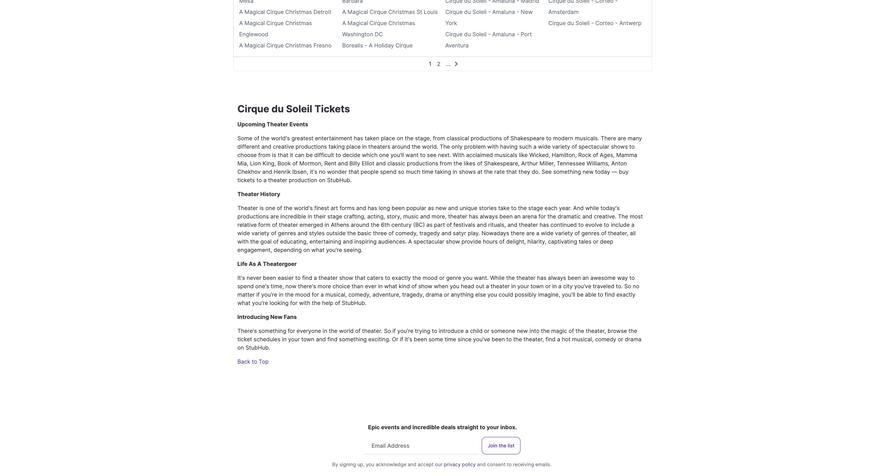 Task type: vqa. For each thing, say whether or not it's contained in the screenshot.
left "stadium"
no



Task type: locate. For each thing, give the bounding box(es) containing it.
has down unique
[[469, 213, 478, 220]]

0 vertical spatial with
[[488, 143, 499, 150]]

and up wonder
[[338, 160, 348, 167]]

town down the "everyone"
[[301, 336, 315, 343]]

to down someone
[[507, 336, 512, 343]]

2 amaluna from the top
[[492, 31, 515, 38]]

1 vertical spatial new
[[436, 205, 447, 212]]

1 horizontal spatial exactly
[[617, 291, 636, 298]]

looking
[[270, 299, 289, 306]]

theater, up comedy
[[586, 327, 606, 334]]

depending
[[274, 246, 302, 253]]

comedy, down 'century'
[[396, 230, 418, 237]]

0 vertical spatial around
[[392, 143, 411, 150]]

likes
[[464, 160, 476, 167]]

soleil for cirque du soleil tickets
[[286, 103, 312, 115]]

possibly
[[515, 291, 537, 298]]

the up arena
[[518, 205, 527, 212]]

outside
[[326, 230, 346, 237]]

spend
[[380, 168, 397, 175], [238, 283, 254, 290]]

soleil inside "cirque du soleil - amaluna - new york"
[[473, 8, 487, 15]]

0 vertical spatial corteo
[[596, 0, 614, 4]]

to right 'tickets'
[[257, 177, 262, 184]]

1 horizontal spatial be
[[577, 291, 584, 298]]

1 horizontal spatial genres
[[582, 230, 600, 237]]

hamilton,
[[552, 151, 577, 158]]

1 horizontal spatial drama
[[625, 336, 642, 343]]

theatergoer
[[263, 260, 297, 267]]

could
[[499, 291, 513, 298]]

christmas for detroit
[[285, 8, 312, 15]]

much
[[406, 168, 421, 175]]

for
[[539, 213, 546, 220], [312, 291, 319, 298], [290, 299, 298, 306], [288, 327, 295, 334]]

1 vertical spatial musical,
[[572, 336, 594, 343]]

mamma
[[617, 151, 638, 158]]

the inside "join the list" button
[[499, 443, 507, 448]]

exactly down the to. on the bottom of page
[[617, 291, 636, 298]]

du for cirque du soleil - amaluna - port aventura
[[464, 31, 471, 38]]

are
[[618, 135, 626, 142], [270, 213, 279, 220], [526, 230, 535, 237]]

christmas down a magical cirque christmas st louis link
[[389, 20, 415, 27]]

christmas for st
[[389, 8, 415, 15]]

always down stories
[[480, 213, 498, 220]]

around
[[392, 143, 411, 150], [351, 221, 369, 228]]

or right child
[[484, 327, 490, 334]]

1 vertical spatial is
[[260, 205, 264, 212]]

and right policy on the right bottom of page
[[477, 461, 486, 467]]

comedy,
[[396, 230, 418, 237], [349, 291, 371, 298]]

soleil for cirque du soleil - amaluna - new york
[[473, 8, 487, 15]]

1 horizontal spatial world's
[[294, 205, 313, 212]]

cirque inside a magical cirque christmas washington dc
[[370, 20, 387, 27]]

christmas inside a magical cirque christmas washington dc
[[389, 20, 415, 27]]

0 horizontal spatial no
[[319, 168, 326, 175]]

of up hot
[[569, 327, 574, 334]]

soleil down the cirque du soleil - amaluna - new york link
[[473, 31, 487, 38]]

aventura
[[446, 42, 469, 49]]

up,
[[358, 461, 365, 467]]

du for cirque du soleil - corteo - amsterdam
[[567, 0, 574, 4]]

you're inside 'there's something for everyone in the world of theater. so if you're trying to introduce a child or someone new into the magic of the theater, browse the ticket schedules in your town and find something exciting. or if it's been some time since you've been to the theater, find a hot musical, comedy or drama on stubhub.'
[[398, 327, 414, 334]]

0 vertical spatial from
[[433, 135, 445, 142]]

the up next.
[[440, 143, 450, 150]]

mood down there's
[[295, 291, 310, 298]]

2 corteo from the top
[[596, 20, 614, 27]]

magical inside a magical cirque christmas washington dc
[[348, 20, 368, 27]]

0 vertical spatial the
[[440, 143, 450, 150]]

comedy, inside theater is one of the world's finest art forms and has long been popular as new and unique stories take to the stage each year. and while today's productions are incredible in their stage crafting, acting, story, music and more, theater has always been an arena for the dramatic and creative. the most relative form of theater emerged in athens around the 6th century (bc) as part of festivals and rituals, and theater has continued to evolve to include a wide variety of genres and styles outside the basic three of comedy, tragedy and satyr play. nowadays there are a wide variety of genres of theater, all with the goal of educating, entertaining and inspiring audiences. a spectacular show provide hours of delight, hilarity, captivating tales or deep engagement, depending on what you're seeing.
[[396, 230, 418, 237]]

0 vertical spatial town
[[531, 283, 544, 290]]

book
[[278, 160, 291, 167]]

town inside 'there's something for everyone in the world of theater. so if you're trying to introduce a child or someone new into the magic of the theater, browse the ticket schedules in your town and find something exciting. or if it's been some time since you've been to the theater, find a hot musical, comedy or drama on stubhub.'
[[301, 336, 315, 343]]

musical, inside it's never been easier to find a theater show that caters to exactly the mood or genre you want. while the theater has always been an awesome way to spend one's time, now there's more choice than ever in what kind of show when you head out a theater in your town or in a city you've traveled to. so no matter if you're in the mood for a musical, comedy, adventure, tragedy, drama or anything else you could possibly imagine, you'll be able to find exactly what you're looking for with the help of stubhub.
[[325, 291, 347, 298]]

browse
[[608, 327, 627, 334]]

you'll inside the some of the world's greatest entertainment has taken place on the stage, from classical productions of shakespeare to modern musicals. there are many different and creative productions taking place in theaters around the world. the only problem with having such a wide variety of spectacular shows to choose from is that it can be difficult to decide which one you'll want to see next. with acclaimed musicals like wicked, hamilton, rock of ages, mamma mia, lion king, book of mormon, rent and billy elliot and classic productions from the likes of shakespeare, arthur miller, tennessee williams, anton chekhov and henrik ibsen, it's no wonder that people spend so much time taking in shows at the rate that they do. see something new today — buy tickets to a theater production on stubhub.
[[391, 151, 404, 158]]

captivating
[[548, 238, 577, 245]]

0 vertical spatial an
[[514, 213, 521, 220]]

corteo inside cirque du soleil - corteo - amsterdam
[[596, 0, 614, 4]]

0 vertical spatial exactly
[[392, 274, 411, 281]]

is inside theater is one of the world's finest art forms and has long been popular as new and unique stories take to the stage each year. and while today's productions are incredible in their stage crafting, acting, story, music and more, theater has always been an arena for the dramatic and creative. the most relative form of theater emerged in athens around the 6th century (bc) as part of festivals and rituals, and theater has continued to evolve to include a wide variety of genres and styles outside the basic three of comedy, tragedy and satyr play. nowadays there are a wide variety of genres of theater, all with the goal of educating, entertaining and inspiring audiences. a spectacular show provide hours of delight, hilarity, captivating tales or deep engagement, depending on what you're seeing.
[[260, 205, 264, 212]]

the up include
[[618, 213, 628, 220]]

stubhub.
[[327, 177, 352, 184], [342, 299, 367, 306], [246, 344, 270, 351]]

classical
[[447, 135, 469, 142]]

2 horizontal spatial if
[[400, 336, 403, 343]]

introduce
[[439, 327, 464, 334]]

0 horizontal spatial incredible
[[280, 213, 306, 220]]

always inside it's never been easier to find a theater show that caters to exactly the mood or genre you want. while the theater has always been an awesome way to spend one's time, now there's more choice than ever in what kind of show when you head out a theater in your town or in a city you've traveled to. so no matter if you're in the mood for a musical, comedy, adventure, tragedy, drama or anything else you could possibly imagine, you'll be able to find exactly what you're looking for with the help of stubhub.
[[548, 274, 566, 281]]

your up possibly
[[518, 283, 529, 290]]

1 horizontal spatial incredible
[[413, 424, 440, 431]]

so inside it's never been easier to find a theater show that caters to exactly the mood or genre you want. while the theater has always been an awesome way to spend one's time, now there's more choice than ever in what kind of show when you head out a theater in your town or in a city you've traveled to. so no matter if you're in the mood for a musical, comedy, adventure, tragedy, drama or anything else you could possibly imagine, you'll be able to find exactly what you're looking for with the help of stubhub.
[[625, 283, 631, 290]]

stage up arena
[[529, 205, 543, 212]]

shows up mamma
[[611, 143, 628, 150]]

for down each
[[539, 213, 546, 220]]

nowadays
[[482, 230, 509, 237]]

has inside it's never been easier to find a theater show that caters to exactly the mood or genre you want. while the theater has always been an awesome way to spend one's time, now there's more choice than ever in what kind of show when you head out a theater in your town or in a city you've traveled to. so no matter if you're in the mood for a musical, comedy, adventure, tragedy, drama or anything else you could possibly imagine, you'll be able to find exactly what you're looking for with the help of stubhub.
[[537, 274, 547, 281]]

new
[[583, 168, 594, 175], [436, 205, 447, 212], [517, 327, 528, 334]]

2 vertical spatial your
[[487, 424, 499, 431]]

so right the to. on the bottom of page
[[625, 283, 631, 290]]

new up port
[[521, 8, 533, 15]]

way
[[617, 274, 628, 281]]

an left awesome
[[583, 274, 589, 281]]

new inside theater is one of the world's finest art forms and has long been popular as new and unique stories take to the stage each year. and while today's productions are incredible in their stage crafting, acting, story, music and more, theater has always been an arena for the dramatic and creative. the most relative form of theater emerged in athens around the 6th century (bc) as part of festivals and rituals, and theater has continued to evolve to include a wide variety of genres and styles outside the basic three of comedy, tragedy and satyr play. nowadays there are a wide variety of genres of theater, all with the goal of educating, entertaining and inspiring audiences. a spectacular show provide hours of delight, hilarity, captivating tales or deep engagement, depending on what you're seeing.
[[436, 205, 447, 212]]

something down tennessee at the top right of the page
[[554, 168, 581, 175]]

stage
[[529, 205, 543, 212], [328, 213, 342, 220]]

town inside it's never been easier to find a theater show that caters to exactly the mood or genre you want. while the theater has always been an awesome way to spend one's time, now there's more choice than ever in what kind of show when you head out a theater in your town or in a city you've traveled to. so no matter if you're in the mood for a musical, comedy, adventure, tragedy, drama or anything else you could possibly imagine, you'll be able to find exactly what you're looking for with the help of stubhub.
[[531, 283, 544, 290]]

0 horizontal spatial with
[[238, 238, 249, 245]]

one's
[[255, 283, 269, 290]]

basic
[[358, 230, 372, 237]]

that inside it's never been easier to find a theater show that caters to exactly the mood or genre you want. while the theater has always been an awesome way to spend one's time, now there's more choice than ever in what kind of show when you head out a theater in your town or in a city you've traveled to. so no matter if you're in the mood for a musical, comedy, adventure, tragedy, drama or anything else you could possibly imagine, you'll be able to find exactly what you're looking for with the help of stubhub.
[[355, 274, 366, 281]]

time inside the some of the world's greatest entertainment has taken place on the stage, from classical productions of shakespeare to modern musicals. there are many different and creative productions taking place in theaters around the world. the only problem with having such a wide variety of spectacular shows to choose from is that it can be difficult to decide which one you'll want to see next. with acclaimed musicals like wicked, hamilton, rock of ages, mamma mia, lion king, book of mormon, rent and billy elliot and classic productions from the likes of shakespeare, arthur miller, tennessee williams, anton chekhov and henrik ibsen, it's no wonder that people spend so much time taking in shows at the rate that they do. see something new today — buy tickets to a theater production on stubhub.
[[422, 168, 434, 175]]

there
[[601, 135, 616, 142]]

0 vertical spatial no
[[319, 168, 326, 175]]

0 vertical spatial drama
[[426, 291, 443, 298]]

cirque du soleil - corteo - amsterdam
[[549, 0, 618, 15]]

drama down browse
[[625, 336, 642, 343]]

cirque inside a magical cirque christmas englewood
[[267, 20, 284, 27]]

soleil for cirque du soleil - corteo - amsterdam
[[576, 0, 590, 4]]

0 horizontal spatial one
[[266, 205, 275, 212]]

of right part in the top of the page
[[447, 221, 452, 228]]

theater inside theater is one of the world's finest art forms and has long been popular as new and unique stories take to the stage each year. and while today's productions are incredible in their stage crafting, acting, story, music and more, theater has always been an arena for the dramatic and creative. the most relative form of theater emerged in athens around the 6th century (bc) as part of festivals and rituals, and theater has continued to evolve to include a wide variety of genres and styles outside the basic three of comedy, tragedy and satyr play. nowadays there are a wide variety of genres of theater, all with the goal of educating, entertaining and inspiring audiences. a spectacular show provide hours of delight, hilarity, captivating tales or deep engagement, depending on what you're seeing.
[[238, 205, 258, 212]]

0 horizontal spatial so
[[384, 327, 391, 334]]

like
[[519, 151, 528, 158]]

2 vertical spatial are
[[526, 230, 535, 237]]

taking down next.
[[435, 168, 451, 175]]

1 horizontal spatial comedy,
[[396, 230, 418, 237]]

taking down entertainment
[[329, 143, 345, 150]]

creative.
[[594, 213, 617, 220]]

comedy, inside it's never been easier to find a theater show that caters to exactly the mood or genre you want. while the theater has always been an awesome way to spend one's time, now there's more choice than ever in what kind of show when you head out a theater in your town or in a city you've traveled to. so no matter if you're in the mood for a musical, comedy, adventure, tragedy, drama or anything else you could possibly imagine, you'll be able to find exactly what you're looking for with the help of stubhub.
[[349, 291, 371, 298]]

amaluna inside cirque du soleil - amaluna - port aventura
[[492, 31, 515, 38]]

1 horizontal spatial so
[[625, 283, 631, 290]]

life as a theatergoer
[[238, 260, 297, 267]]

around inside the some of the world's greatest entertainment has taken place on the stage, from classical productions of shakespeare to modern musicals. there are many different and creative productions taking place in theaters around the world. the only problem with having such a wide variety of spectacular shows to choose from is that it can be difficult to decide which one you'll want to see next. with acclaimed musicals like wicked, hamilton, rock of ages, mamma mia, lion king, book of mormon, rent and billy elliot and classic productions from the likes of shakespeare, arthur miller, tennessee williams, anton chekhov and henrik ibsen, it's no wonder that people spend so much time taking in shows at the rate that they do. see something new today — buy tickets to a theater production on stubhub.
[[392, 143, 411, 150]]

be left able
[[577, 291, 584, 298]]

a
[[534, 143, 537, 150], [264, 177, 267, 184], [632, 221, 635, 228], [536, 230, 540, 237], [314, 274, 317, 281], [486, 283, 489, 290], [559, 283, 562, 290], [321, 291, 324, 298], [466, 327, 469, 334], [557, 336, 561, 343]]

the inside theater is one of the world's finest art forms and has long been popular as new and unique stories take to the stage each year. and while today's productions are incredible in their stage crafting, acting, story, music and more, theater has always been an arena for the dramatic and creative. the most relative form of theater emerged in athens around the 6th century (bc) as part of festivals and rituals, and theater has continued to evolve to include a wide variety of genres and styles outside the basic three of comedy, tragedy and satyr play. nowadays there are a wide variety of genres of theater, all with the goal of educating, entertaining and inspiring audiences. a spectacular show provide hours of delight, hilarity, captivating tales or deep engagement, depending on what you're seeing.
[[618, 213, 628, 220]]

0 horizontal spatial is
[[260, 205, 264, 212]]

1 vertical spatial time
[[445, 336, 456, 343]]

1 horizontal spatial no
[[633, 283, 640, 290]]

of up audiences.
[[389, 230, 394, 237]]

to up rent
[[336, 151, 341, 158]]

art
[[331, 205, 338, 212]]

no inside it's never been easier to find a theater show that caters to exactly the mood or genre you want. while the theater has always been an awesome way to spend one's time, now there's more choice than ever in what kind of show when you head out a theater in your town or in a city you've traveled to. so no matter if you're in the mood for a musical, comedy, adventure, tragedy, drama or anything else you could possibly imagine, you'll be able to find exactly what you're looking for with the help of stubhub.
[[633, 283, 640, 290]]

1 horizontal spatial show
[[419, 283, 433, 290]]

back to top button
[[238, 357, 269, 366]]

1 vertical spatial taking
[[435, 168, 451, 175]]

0 horizontal spatial theater,
[[524, 336, 544, 343]]

list
[[508, 443, 515, 448]]

wide
[[538, 143, 551, 150], [238, 230, 250, 237], [541, 230, 554, 237]]

around up want
[[392, 143, 411, 150]]

theater up possibly
[[517, 274, 536, 281]]

...
[[446, 60, 451, 67]]

magical for a magical cirque christmas detroit
[[245, 8, 265, 15]]

christmas for englewood
[[285, 20, 312, 27]]

magical inside a magical cirque christmas englewood
[[245, 20, 265, 27]]

1 vertical spatial you've
[[473, 336, 490, 343]]

1 vertical spatial with
[[238, 238, 249, 245]]

1 vertical spatial comedy,
[[349, 291, 371, 298]]

on inside theater is one of the world's finest art forms and has long been popular as new and unique stories take to the stage each year. and while today's productions are incredible in their stage crafting, acting, story, music and more, theater has always been an arena for the dramatic and creative. the most relative form of theater emerged in athens around the 6th century (bc) as part of festivals and rituals, and theater has continued to evolve to include a wide variety of genres and styles outside the basic three of comedy, tragedy and satyr play. nowadays there are a wide variety of genres of theater, all with the goal of educating, entertaining and inspiring audiences. a spectacular show provide hours of delight, hilarity, captivating tales or deep engagement, depending on what you're seeing.
[[303, 246, 310, 253]]

0 vertical spatial what
[[312, 246, 325, 253]]

drama inside it's never been easier to find a theater show that caters to exactly the mood or genre you want. while the theater has always been an awesome way to spend one's time, now there's more choice than ever in what kind of show when you head out a theater in your town or in a city you've traveled to. so no matter if you're in the mood for a musical, comedy, adventure, tragedy, drama or anything else you could possibly imagine, you'll be able to find exactly what you're looking for with the help of stubhub.
[[426, 291, 443, 298]]

1 vertical spatial theater
[[238, 191, 259, 198]]

and down king,
[[262, 168, 272, 175]]

1
[[429, 60, 432, 67]]

an inside it's never been easier to find a theater show that caters to exactly the mood or genre you want. while the theater has always been an awesome way to spend one's time, now there's more choice than ever in what kind of show when you head out a theater in your town or in a city you've traveled to. so no matter if you're in the mood for a musical, comedy, adventure, tragedy, drama or anything else you could possibly imagine, you'll be able to find exactly what you're looking for with the help of stubhub.
[[583, 274, 589, 281]]

2 vertical spatial if
[[400, 336, 403, 343]]

to right caters
[[385, 274, 390, 281]]

du inside cirque du soleil - amaluna - port aventura
[[464, 31, 471, 38]]

cirque du soleil tickets
[[238, 103, 350, 115]]

cirque inside "cirque du soleil - amaluna - new york"
[[446, 8, 463, 15]]

1 horizontal spatial what
[[312, 246, 325, 253]]

has up imagine,
[[537, 274, 547, 281]]

soleil for cirque du soleil - amaluna - port aventura
[[473, 31, 487, 38]]

there's
[[298, 283, 316, 290]]

in up which
[[362, 143, 367, 150]]

1 horizontal spatial always
[[548, 274, 566, 281]]

and up there
[[508, 221, 518, 228]]

stubhub. down schedules
[[246, 344, 270, 351]]

0 vertical spatial it's
[[310, 168, 318, 175]]

show down satyr
[[446, 238, 460, 245]]

world.
[[422, 143, 438, 150]]

0 horizontal spatial place
[[346, 143, 361, 150]]

0 horizontal spatial world's
[[271, 135, 290, 142]]

arthur
[[521, 160, 538, 167]]

in up the emerged
[[308, 213, 312, 220]]

0 horizontal spatial are
[[270, 213, 279, 220]]

mood
[[423, 274, 438, 281], [295, 291, 310, 298]]

you're up "introducing"
[[252, 299, 268, 306]]

evolve
[[586, 221, 603, 228]]

0 horizontal spatial spectacular
[[414, 238, 445, 245]]

next.
[[438, 151, 451, 158]]

1 horizontal spatial spend
[[380, 168, 397, 175]]

0 horizontal spatial around
[[351, 221, 369, 228]]

you right else
[[488, 291, 497, 298]]

in up the "could"
[[512, 283, 516, 290]]

the right browse
[[629, 327, 638, 334]]

cirque inside cirque du soleil - amaluna - port aventura
[[446, 31, 463, 38]]

theater, inside theater is one of the world's finest art forms and has long been popular as new and unique stories take to the stage each year. and while today's productions are incredible in their stage crafting, acting, story, music and more, theater has always been an arena for the dramatic and creative. the most relative form of theater emerged in athens around the 6th century (bc) as part of festivals and rituals, and theater has continued to evolve to include a wide variety of genres and styles outside the basic three of comedy, tragedy and satyr play. nowadays there are a wide variety of genres of theater, all with the goal of educating, entertaining and inspiring audiences. a spectacular show provide hours of delight, hilarity, captivating tales or deep engagement, depending on what you're seeing.
[[608, 230, 629, 237]]

policy
[[462, 461, 476, 467]]

inbox.
[[500, 424, 517, 431]]

form
[[258, 221, 271, 228]]

2 vertical spatial show
[[419, 283, 433, 290]]

spectacular
[[579, 143, 610, 150], [414, 238, 445, 245]]

genres up educating,
[[278, 230, 296, 237]]

adventure,
[[373, 291, 401, 298]]

amaluna
[[492, 8, 515, 15], [492, 31, 515, 38]]

2 vertical spatial with
[[299, 299, 310, 306]]

something
[[554, 168, 581, 175], [259, 327, 286, 334], [339, 336, 367, 343]]

cirque
[[549, 0, 566, 4], [267, 8, 284, 15], [370, 8, 387, 15], [446, 8, 463, 15], [267, 20, 284, 27], [370, 20, 387, 27], [549, 20, 566, 27], [446, 31, 463, 38], [267, 42, 284, 49], [396, 42, 413, 49], [238, 103, 269, 115]]

no inside the some of the world's greatest entertainment has taken place on the stage, from classical productions of shakespeare to modern musicals. there are many different and creative productions taking place in theaters around the world. the only problem with having such a wide variety of spectacular shows to choose from is that it can be difficult to decide which one you'll want to see next. with acclaimed musicals like wicked, hamilton, rock of ages, mamma mia, lion king, book of mormon, rent and billy elliot and classic productions from the likes of shakespeare, arthur miller, tennessee williams, anton chekhov and henrik ibsen, it's no wonder that people spend so much time taking in shows at the rate that they do. see something new today — buy tickets to a theater production on stubhub.
[[319, 168, 326, 175]]

new left fans
[[270, 313, 283, 320]]

is up king,
[[272, 151, 276, 158]]

tennessee
[[557, 160, 585, 167]]

0 vertical spatial if
[[256, 291, 260, 298]]

1 horizontal spatial around
[[392, 143, 411, 150]]

1 horizontal spatial musical,
[[572, 336, 594, 343]]

provide
[[462, 238, 481, 245]]

be inside the some of the world's greatest entertainment has taken place on the stage, from classical productions of shakespeare to modern musicals. there are many different and creative productions taking place in theaters around the world. the only problem with having such a wide variety of spectacular shows to choose from is that it can be difficult to decide which one you'll want to see next. with acclaimed musicals like wicked, hamilton, rock of ages, mamma mia, lion king, book of mormon, rent and billy elliot and classic productions from the likes of shakespeare, arthur miller, tennessee williams, anton chekhov and henrik ibsen, it's no wonder that people spend so much time taking in shows at the rate that they do. see something new today — buy tickets to a theater production on stubhub.
[[306, 151, 313, 158]]

stage,
[[415, 135, 432, 142]]

0 horizontal spatial always
[[480, 213, 498, 220]]

genre
[[446, 274, 462, 281]]

0 horizontal spatial town
[[301, 336, 315, 343]]

magical for a magical cirque christmas st louis
[[348, 8, 368, 15]]

life
[[238, 260, 248, 267]]

0 vertical spatial theater,
[[608, 230, 629, 237]]

with up musicals
[[488, 143, 499, 150]]

it's down mormon,
[[310, 168, 318, 175]]

christmas left detroit
[[285, 8, 312, 15]]

your inside 'there's something for everyone in the world of theater. so if you're trying to introduce a child or someone new into the magic of the theater, browse the ticket schedules in your town and find something exciting. or if it's been some time since you've been to the theater, find a hot musical, comedy or drama on stubhub.'
[[288, 336, 300, 343]]

1 corteo from the top
[[596, 0, 614, 4]]

spend inside it's never been easier to find a theater show that caters to exactly the mood or genre you want. while the theater has always been an awesome way to spend one's time, now there's more choice than ever in what kind of show when you head out a theater in your town or in a city you've traveled to. so no matter if you're in the mood for a musical, comedy, adventure, tragedy, drama or anything else you could possibly imagine, you'll be able to find exactly what you're looking for with the help of stubhub.
[[238, 283, 254, 290]]

and down while
[[583, 213, 593, 220]]

history
[[260, 191, 280, 198]]

incredible
[[280, 213, 306, 220], [413, 424, 440, 431]]

1 vertical spatial what
[[384, 283, 397, 290]]

corteo left "antwerp"
[[596, 20, 614, 27]]

are left many
[[618, 135, 626, 142]]

1 horizontal spatial an
[[583, 274, 589, 281]]

1 vertical spatial as
[[427, 221, 433, 228]]

introducing new fans
[[238, 313, 297, 320]]

christmas inside a magical cirque christmas englewood
[[285, 20, 312, 27]]

theater left events
[[267, 121, 288, 128]]

1 horizontal spatial spectacular
[[579, 143, 610, 150]]

0 vertical spatial place
[[381, 135, 395, 142]]

and down the "everyone"
[[316, 336, 326, 343]]

drama inside 'there's something for everyone in the world of theater. so if you're trying to introduce a child or someone new into the magic of the theater, browse the ticket schedules in your town and find something exciting. or if it's been some time since you've been to the theater, find a hot musical, comedy or drama on stubhub.'
[[625, 336, 642, 343]]

one inside theater is one of the world's finest art forms and has long been popular as new and unique stories take to the stage each year. and while today's productions are incredible in their stage crafting, acting, story, music and more, theater has always been an arena for the dramatic and creative. the most relative form of theater emerged in athens around the 6th century (bc) as part of festivals and rituals, and theater has continued to evolve to include a wide variety of genres and styles outside the basic three of comedy, tragedy and satyr play. nowadays there are a wide variety of genres of theater, all with the goal of educating, entertaining and inspiring audiences. a spectacular show provide hours of delight, hilarity, captivating tales or deep engagement, depending on what you're seeing.
[[266, 205, 275, 212]]

stubhub. inside 'there's something for everyone in the world of theater. so if you're trying to introduce a child or someone new into the magic of the theater, browse the ticket schedules in your town and find something exciting. or if it's been some time since you've been to the theater, find a hot musical, comedy or drama on stubhub.'
[[246, 344, 270, 351]]

amaluna inside "cirque du soleil - amaluna - new york"
[[492, 8, 515, 15]]

as
[[428, 205, 434, 212], [427, 221, 433, 228]]

theater inside the some of the world's greatest entertainment has taken place on the stage, from classical productions of shakespeare to modern musicals. there are many different and creative productions taking place in theaters around the world. the only problem with having such a wide variety of spectacular shows to choose from is that it can be difficult to decide which one you'll want to see next. with acclaimed musicals like wicked, hamilton, rock of ages, mamma mia, lion king, book of mormon, rent and billy elliot and classic productions from the likes of shakespeare, arthur miller, tennessee williams, anton chekhov and henrik ibsen, it's no wonder that people spend so much time taking in shows at the rate that they do. see something new today — buy tickets to a theater production on stubhub.
[[268, 177, 287, 184]]

out
[[476, 283, 485, 290]]

wide up hilarity,
[[541, 230, 554, 237]]

theater down while at right bottom
[[491, 283, 510, 290]]

that down creative
[[278, 151, 288, 158]]

0 horizontal spatial what
[[238, 299, 251, 306]]

cirque down york
[[446, 31, 463, 38]]

incredible inside theater is one of the world's finest art forms and has long been popular as new and unique stories take to the stage each year. and while today's productions are incredible in their stage crafting, acting, story, music and more, theater has always been an arena for the dramatic and creative. the most relative form of theater emerged in athens around the 6th century (bc) as part of festivals and rituals, and theater has continued to evolve to include a wide variety of genres and styles outside the basic three of comedy, tragedy and satyr play. nowadays there are a wide variety of genres of theater, all with the goal of educating, entertaining and inspiring audiences. a spectacular show provide hours of delight, hilarity, captivating tales or deep engagement, depending on what you're seeing.
[[280, 213, 306, 220]]

some
[[429, 336, 443, 343]]

soleil inside cirque du soleil - corteo - amsterdam
[[576, 0, 590, 4]]

soleil up events
[[286, 103, 312, 115]]

du inside cirque du soleil - corteo - amsterdam
[[567, 0, 574, 4]]

or
[[593, 238, 599, 245], [439, 274, 445, 281], [546, 283, 551, 290], [444, 291, 450, 298], [484, 327, 490, 334], [618, 336, 624, 343]]

of right the help
[[335, 299, 340, 306]]

never
[[247, 274, 261, 281]]

today
[[595, 168, 610, 175]]

soleil inside cirque du soleil - amaluna - port aventura
[[473, 31, 487, 38]]

to down traveled
[[598, 291, 603, 298]]

of down history on the left of the page
[[277, 205, 282, 212]]

corteo
[[596, 0, 614, 4], [596, 20, 614, 27]]

you'll inside it's never been easier to find a theater show that caters to exactly the mood or genre you want. while the theater has always been an awesome way to spend one's time, now there's more choice than ever in what kind of show when you head out a theater in your town or in a city you've traveled to. so no matter if you're in the mood for a musical, comedy, adventure, tragedy, drama or anything else you could possibly imagine, you'll be able to find exactly what you're looking for with the help of stubhub.
[[562, 291, 576, 298]]

tragedy
[[420, 230, 440, 237]]

you've up able
[[575, 283, 592, 290]]

0 vertical spatial time
[[422, 168, 434, 175]]

1 vertical spatial shows
[[459, 168, 476, 175]]

world's
[[271, 135, 290, 142], [294, 205, 313, 212]]

0 vertical spatial is
[[272, 151, 276, 158]]

or down browse
[[618, 336, 624, 343]]

a down more
[[321, 291, 324, 298]]

0 vertical spatial amaluna
[[492, 8, 515, 15]]

you're down entertaining
[[326, 246, 342, 253]]

1 vertical spatial spend
[[238, 283, 254, 290]]

0 horizontal spatial it's
[[310, 168, 318, 175]]

a
[[239, 8, 243, 15], [342, 8, 346, 15], [239, 20, 243, 27], [342, 20, 346, 27], [239, 42, 243, 49], [369, 42, 373, 49], [408, 238, 412, 245], [257, 260, 262, 267]]

0 vertical spatial be
[[306, 151, 313, 158]]

cirque up 'dc'
[[370, 20, 387, 27]]

1 amaluna from the top
[[492, 8, 515, 15]]

1 horizontal spatial is
[[272, 151, 276, 158]]

stubhub. inside the some of the world's greatest entertainment has taken place on the stage, from classical productions of shakespeare to modern musicals. there are many different and creative productions taking place in theaters around the world. the only problem with having such a wide variety of spectacular shows to choose from is that it can be difficult to decide which one you'll want to see next. with acclaimed musicals like wicked, hamilton, rock of ages, mamma mia, lion king, book of mormon, rent and billy elliot and classic productions from the likes of shakespeare, arthur miller, tennessee williams, anton chekhov and henrik ibsen, it's no wonder that people spend so much time taking in shows at the rate that they do. see something new today — buy tickets to a theater production on stubhub.
[[327, 177, 352, 184]]

or inside theater is one of the world's finest art forms and has long been popular as new and unique stories take to the stage each year. and while today's productions are incredible in their stage crafting, acting, story, music and more, theater has always been an arena for the dramatic and creative. the most relative form of theater emerged in athens around the 6th century (bc) as part of festivals and rituals, and theater has continued to evolve to include a wide variety of genres and styles outside the basic three of comedy, tragedy and satyr play. nowadays there are a wide variety of genres of theater, all with the goal of educating, entertaining and inspiring audiences. a spectacular show provide hours of delight, hilarity, captivating tales or deep engagement, depending on what you're seeing.
[[593, 238, 599, 245]]

an inside theater is one of the world's finest art forms and has long been popular as new and unique stories take to the stage each year. and while today's productions are incredible in their stage crafting, acting, story, music and more, theater has always been an arena for the dramatic and creative. the most relative form of theater emerged in athens around the 6th century (bc) as part of festivals and rituals, and theater has continued to evolve to include a wide variety of genres and styles outside the basic three of comedy, tragedy and satyr play. nowadays there are a wide variety of genres of theater, all with the goal of educating, entertaining and inspiring audiences. a spectacular show provide hours of delight, hilarity, captivating tales or deep engagement, depending on what you're seeing.
[[514, 213, 521, 220]]

0 horizontal spatial new
[[436, 205, 447, 212]]

0 vertical spatial you've
[[575, 283, 592, 290]]

0 vertical spatial musical,
[[325, 291, 347, 298]]

are up hilarity,
[[526, 230, 535, 237]]

it's inside 'there's something for everyone in the world of theater. so if you're trying to introduce a child or someone new into the magic of the theater, browse the ticket schedules in your town and find something exciting. or if it's been some time since you've been to the theater, find a hot musical, comedy or drama on stubhub.'
[[405, 336, 412, 343]]

spend inside the some of the world's greatest entertainment has taken place on the stage, from classical productions of shakespeare to modern musicals. there are many different and creative productions taking place in theaters around the world. the only problem with having such a wide variety of spectacular shows to choose from is that it can be difficult to decide which one you'll want to see next. with acclaimed musicals like wicked, hamilton, rock of ages, mamma mia, lion king, book of mormon, rent and billy elliot and classic productions from the likes of shakespeare, arthur miller, tennessee williams, anton chekhov and henrik ibsen, it's no wonder that people spend so much time taking in shows at the rate that they do. see something new today — buy tickets to a theater production on stubhub.
[[380, 168, 397, 175]]

0 vertical spatial stage
[[529, 205, 543, 212]]

on left stage,
[[397, 135, 403, 142]]

1 vertical spatial one
[[266, 205, 275, 212]]

choose
[[238, 151, 257, 158]]

1 horizontal spatial stage
[[529, 205, 543, 212]]

be inside it's never been easier to find a theater show that caters to exactly the mood or genre you want. while the theater has always been an awesome way to spend one's time, now there's more choice than ever in what kind of show when you head out a theater in your town or in a city you've traveled to. so no matter if you're in the mood for a musical, comedy, adventure, tragedy, drama or anything else you could possibly imagine, you'll be able to find exactly what you're looking for with the help of stubhub.
[[577, 291, 584, 298]]

and left accept
[[408, 461, 417, 467]]

back to top
[[238, 358, 269, 365]]

what down entertaining
[[312, 246, 325, 253]]

dramatic
[[558, 213, 581, 220]]

of right form
[[272, 221, 277, 228]]

0 vertical spatial something
[[554, 168, 581, 175]]

place up decide
[[346, 143, 361, 150]]

the right into
[[541, 327, 550, 334]]

comedy, down than
[[349, 291, 371, 298]]

the right magic
[[576, 327, 584, 334]]

0 horizontal spatial comedy,
[[349, 291, 371, 298]]

du inside "cirque du soleil - amaluna - new york"
[[464, 8, 471, 15]]

with inside theater is one of the world's finest art forms and has long been popular as new and unique stories take to the stage each year. and while today's productions are incredible in their stage crafting, acting, story, music and more, theater has always been an arena for the dramatic and creative. the most relative form of theater emerged in athens around the 6th century (bc) as part of festivals and rituals, and theater has continued to evolve to include a wide variety of genres and styles outside the basic three of comedy, tragedy and satyr play. nowadays there are a wide variety of genres of theater, all with the goal of educating, entertaining and inspiring audiences. a spectacular show provide hours of delight, hilarity, captivating tales or deep engagement, depending on what you're seeing.
[[238, 238, 249, 245]]

join
[[488, 443, 498, 448]]

modern
[[553, 135, 574, 142]]

a inside a magical cirque christmas washington dc
[[342, 20, 346, 27]]

new inside the some of the world's greatest entertainment has taken place on the stage, from classical productions of shakespeare to modern musicals. there are many different and creative productions taking place in theaters around the world. the only problem with having such a wide variety of spectacular shows to choose from is that it can be difficult to decide which one you'll want to see next. with acclaimed musicals like wicked, hamilton, rock of ages, mamma mia, lion king, book of mormon, rent and billy elliot and classic productions from the likes of shakespeare, arthur miller, tennessee williams, anton chekhov and henrik ibsen, it's no wonder that people spend so much time taking in shows at the rate that they do. see something new today — buy tickets to a theater production on stubhub.
[[583, 168, 594, 175]]

show up tragedy,
[[419, 283, 433, 290]]

can
[[295, 151, 305, 158]]

0 vertical spatial so
[[625, 283, 631, 290]]

2 horizontal spatial your
[[518, 283, 529, 290]]

you're
[[326, 246, 342, 253], [261, 291, 277, 298], [252, 299, 268, 306], [398, 327, 414, 334]]

0 vertical spatial incredible
[[280, 213, 306, 220]]

elliot
[[362, 160, 375, 167]]

spectacular inside theater is one of the world's finest art forms and has long been popular as new and unique stories take to the stage each year. and while today's productions are incredible in their stage crafting, acting, story, music and more, theater has always been an arena for the dramatic and creative. the most relative form of theater emerged in athens around the 6th century (bc) as part of festivals and rituals, and theater has continued to evolve to include a wide variety of genres and styles outside the basic three of comedy, tragedy and satyr play. nowadays there are a wide variety of genres of theater, all with the goal of educating, entertaining and inspiring audiences. a spectacular show provide hours of delight, hilarity, captivating tales or deep engagement, depending on what you're seeing.
[[414, 238, 445, 245]]

that up than
[[355, 274, 366, 281]]

1 horizontal spatial with
[[299, 299, 310, 306]]

around up basic
[[351, 221, 369, 228]]

rate
[[495, 168, 505, 175]]

if down the one's
[[256, 291, 260, 298]]

town up possibly
[[531, 283, 544, 290]]

acting,
[[367, 213, 385, 220]]

theater for theater history
[[238, 191, 259, 198]]

0 horizontal spatial your
[[288, 336, 300, 343]]

1 vertical spatial world's
[[294, 205, 313, 212]]

is
[[272, 151, 276, 158], [260, 205, 264, 212]]

with inside it's never been easier to find a theater show that caters to exactly the mood or genre you want. while the theater has always been an awesome way to spend one's time, now there's more choice than ever in what kind of show when you head out a theater in your town or in a city you've traveled to. so no matter if you're in the mood for a musical, comedy, adventure, tragedy, drama or anything else you could possibly imagine, you'll be able to find exactly what you're looking for with the help of stubhub.
[[299, 299, 310, 306]]

and up crafting,
[[356, 205, 366, 212]]

a magical cirque christmas detroit
[[239, 8, 332, 15]]

0 vertical spatial one
[[379, 151, 389, 158]]

or
[[392, 336, 398, 343]]

borealis - a holiday cirque link
[[342, 42, 413, 49]]

2 vertical spatial new
[[517, 327, 528, 334]]

musical, inside 'there's something for everyone in the world of theater. so if you're trying to introduce a child or someone new into the magic of the theater, browse the ticket schedules in your town and find something exciting. or if it's been some time since you've been to the theater, find a hot musical, comedy or drama on stubhub.'
[[572, 336, 594, 343]]

1 vertical spatial if
[[393, 327, 396, 334]]

du for cirque du soleil - amaluna - new york
[[464, 8, 471, 15]]

you right up,
[[366, 461, 375, 467]]

1 vertical spatial town
[[301, 336, 315, 343]]

the right at
[[484, 168, 493, 175]]



Task type: describe. For each thing, give the bounding box(es) containing it.
of down acclaimed on the top right of the page
[[477, 160, 483, 167]]

ages,
[[600, 151, 615, 158]]

cirque up a magical cirque christmas englewood link
[[267, 8, 284, 15]]

something inside the some of the world's greatest entertainment has taken place on the stage, from classical productions of shakespeare to modern musicals. there are many different and creative productions taking place in theaters around the world. the only problem with having such a wide variety of spectacular shows to choose from is that it can be difficult to decide which one you'll want to see next. with acclaimed musicals like wicked, hamilton, rock of ages, mamma mia, lion king, book of mormon, rent and billy elliot and classic productions from the likes of shakespeare, arthur miller, tennessee williams, anton chekhov and henrik ibsen, it's no wonder that people spend so much time taking in shows at the rate that they do. see something new today — buy tickets to a theater production on stubhub.
[[554, 168, 581, 175]]

a up hilarity,
[[536, 230, 540, 237]]

satyr
[[453, 230, 466, 237]]

2
[[437, 60, 441, 67]]

and up educating,
[[298, 230, 308, 237]]

cirque du soleil - corteo - antwerp
[[549, 20, 642, 27]]

into
[[530, 327, 540, 334]]

play.
[[468, 230, 480, 237]]

there
[[511, 230, 525, 237]]

in up looking
[[279, 291, 284, 298]]

been up the one's
[[263, 274, 276, 281]]

variety down form
[[252, 230, 270, 237]]

2 vertical spatial theater,
[[524, 336, 544, 343]]

corteo for amsterdam
[[596, 0, 614, 4]]

theater history
[[238, 191, 280, 198]]

2 vertical spatial from
[[440, 160, 452, 167]]

wide inside the some of the world's greatest entertainment has taken place on the stage, from classical productions of shakespeare to modern musicals. there are many different and creative productions taking place in theaters around the world. the only problem with having such a wide variety of spectacular shows to choose from is that it can be difficult to decide which one you'll want to see next. with acclaimed musicals like wicked, hamilton, rock of ages, mamma mia, lion king, book of mormon, rent and billy elliot and classic productions from the likes of shakespeare, arthur miller, tennessee williams, anton chekhov and henrik ibsen, it's no wonder that people spend so much time taking in shows at the rate that they do. see something new today — buy tickets to a theater production on stubhub.
[[538, 143, 551, 150]]

2 horizontal spatial what
[[384, 283, 397, 290]]

cirque up upcoming
[[238, 103, 269, 115]]

kind
[[399, 283, 410, 290]]

musicals
[[495, 151, 518, 158]]

more
[[318, 283, 331, 290]]

1 vertical spatial theater,
[[586, 327, 606, 334]]

new inside "cirque du soleil - amaluna - new york"
[[521, 8, 533, 15]]

of right world at the bottom
[[355, 327, 361, 334]]

1 horizontal spatial if
[[393, 327, 396, 334]]

ever
[[365, 283, 377, 290]]

a up there's
[[314, 274, 317, 281]]

for up fans
[[290, 299, 298, 306]]

receiving
[[513, 461, 534, 467]]

the down 'with' at the top right of the page
[[454, 160, 462, 167]]

to up some
[[432, 327, 437, 334]]

and right "elliot"
[[376, 160, 386, 167]]

1 vertical spatial incredible
[[413, 424, 440, 431]]

many
[[628, 135, 642, 142]]

join the list
[[488, 443, 515, 448]]

has inside the some of the world's greatest entertainment has taken place on the stage, from classical productions of shakespeare to modern musicals. there are many different and creative productions taking place in theaters around the world. the only problem with having such a wide variety of spectacular shows to choose from is that it can be difficult to decide which one you'll want to see next. with acclaimed musicals like wicked, hamilton, rock of ages, mamma mia, lion king, book of mormon, rent and billy elliot and classic productions from the likes of shakespeare, arthur miller, tennessee williams, anton chekhov and henrik ibsen, it's no wonder that people spend so much time taking in shows at the rate that they do. see something new today — buy tickets to a theater production on stubhub.
[[354, 135, 363, 142]]

emerged
[[300, 221, 323, 228]]

unique
[[460, 205, 478, 212]]

been up story,
[[392, 205, 405, 212]]

entertaining
[[310, 238, 341, 245]]

of up the having
[[504, 135, 509, 142]]

cirque inside cirque du soleil - corteo - amsterdam
[[549, 0, 566, 4]]

to inside button
[[252, 358, 257, 365]]

it's inside the some of the world's greatest entertainment has taken place on the stage, from classical productions of shakespeare to modern musicals. there are many different and creative productions taking place in theaters around the world. the only problem with having such a wide variety of spectacular shows to choose from is that it can be difficult to decide which one you'll want to see next. with acclaimed musicals like wicked, hamilton, rock of ages, mamma mia, lion king, book of mormon, rent and billy elliot and classic productions from the likes of shakespeare, arthur miller, tennessee williams, anton chekhov and henrik ibsen, it's no wonder that people spend so much time taking in shows at the rate that they do. see something new today — buy tickets to a theater production on stubhub.
[[310, 168, 318, 175]]

and
[[573, 205, 584, 212]]

show inside theater is one of the world's finest art forms and has long been popular as new and unique stories take to the stage each year. and while today's productions are incredible in their stage crafting, acting, story, music and more, theater has always been an arena for the dramatic and creative. the most relative form of theater emerged in athens around the 6th century (bc) as part of festivals and rituals, and theater has continued to evolve to include a wide variety of genres and styles outside the basic three of comedy, tragedy and satyr play. nowadays there are a wide variety of genres of theater, all with the goal of educating, entertaining and inspiring audiences. a spectacular show provide hours of delight, hilarity, captivating tales or deep engagement, depending on what you're seeing.
[[446, 238, 460, 245]]

you down genre
[[450, 283, 460, 290]]

washington
[[342, 31, 373, 38]]

miller,
[[540, 160, 555, 167]]

privacy
[[444, 461, 461, 467]]

some of the world's greatest entertainment has taken place on the stage, from classical productions of shakespeare to modern musicals. there are many different and creative productions taking place in theaters around the world. the only problem with having such a wide variety of spectacular shows to choose from is that it can be difficult to decide which one you'll want to see next. with acclaimed musicals like wicked, hamilton, rock of ages, mamma mia, lion king, book of mormon, rent and billy elliot and classic productions from the likes of shakespeare, arthur miller, tennessee williams, anton chekhov and henrik ibsen, it's no wonder that people spend so much time taking in shows at the rate that they do. see something new today — buy tickets to a theater production on stubhub.
[[238, 135, 642, 184]]

or up imagine,
[[546, 283, 551, 290]]

people
[[361, 168, 379, 175]]

the up engagement, at the bottom of page
[[250, 238, 259, 245]]

Email Address email field
[[366, 437, 479, 454]]

amaluna for new
[[492, 8, 515, 15]]

of right "goal"
[[273, 238, 279, 245]]

theater for theater is one of the world's finest art forms and has long been popular as new and unique stories take to the stage each year. and while today's productions are incredible in their stage crafting, acting, story, music and more, theater has always been an arena for the dramatic and creative. the most relative form of theater emerged in athens around the 6th century (bc) as part of festivals and rituals, and theater has continued to evolve to include a wide variety of genres and styles outside the basic three of comedy, tragedy and satyr play. nowadays there are a wide variety of genres of theater, all with the goal of educating, entertaining and inspiring audiences. a spectacular show provide hours of delight, hilarity, captivating tales or deep engagement, depending on what you're seeing.
[[238, 205, 258, 212]]

cirque up a magical cirque christmas washington dc
[[370, 8, 387, 15]]

caters
[[367, 274, 384, 281]]

6th
[[381, 221, 390, 228]]

wicked,
[[530, 151, 550, 158]]

1 vertical spatial are
[[270, 213, 279, 220]]

of up "goal"
[[271, 230, 277, 237]]

hours
[[483, 238, 498, 245]]

for inside theater is one of the world's finest art forms and has long been popular as new and unique stories take to the stage each year. and while today's productions are incredible in their stage crafting, acting, story, music and more, theater has always been an arena for the dramatic and creative. the most relative form of theater emerged in athens around the 6th century (bc) as part of festivals and rituals, and theater has continued to evolve to include a wide variety of genres and styles outside the basic three of comedy, tragedy and satyr play. nowadays there are a wide variety of genres of theater, all with the goal of educating, entertaining and inspiring audiences. a spectacular show provide hours of delight, hilarity, captivating tales or deep engagement, depending on what you're seeing.
[[539, 213, 546, 220]]

if inside it's never been easier to find a theater show that caters to exactly the mood or genre you want. while the theater has always been an awesome way to spend one's time, now there's more choice than ever in what kind of show when you head out a theater in your town or in a city you've traveled to. so no matter if you're in the mood for a musical, comedy, adventure, tragedy, drama or anything else you could possibly imagine, you'll be able to find exactly what you're looking for with the help of stubhub.
[[256, 291, 260, 298]]

time inside 'there's something for everyone in the world of theater. so if you're trying to introduce a child or someone new into the magic of the theater, browse the ticket schedules in your town and find something exciting. or if it's been some time since you've been to the theater, find a hot musical, comedy or drama on stubhub.'
[[445, 336, 456, 343]]

1 vertical spatial mood
[[295, 291, 310, 298]]

2 vertical spatial what
[[238, 299, 251, 306]]

and right events
[[401, 424, 411, 431]]

part
[[434, 221, 445, 228]]

has up acting,
[[368, 205, 377, 212]]

your inside it's never been easier to find a theater show that caters to exactly the mood or genre you want. while the theater has always been an awesome way to spend one's time, now there's more choice than ever in what kind of show when you head out a theater in your town or in a city you've traveled to. so no matter if you're in the mood for a musical, comedy, adventure, tragedy, drama or anything else you could possibly imagine, you'll be able to find exactly what you're looking for with the help of stubhub.
[[518, 283, 529, 290]]

want.
[[474, 274, 489, 281]]

audiences.
[[378, 238, 407, 245]]

a right out
[[486, 283, 489, 290]]

york
[[446, 20, 457, 27]]

theater up more
[[319, 274, 338, 281]]

cirque du soleil - amaluna - port aventura
[[446, 31, 532, 49]]

1 vertical spatial exactly
[[617, 291, 636, 298]]

variety inside the some of the world's greatest entertainment has taken place on the stage, from classical productions of shakespeare to modern musicals. there are many different and creative productions taking place in theaters around the world. the only problem with having such a wide variety of spectacular shows to choose from is that it can be difficult to decide which one you'll want to see next. with acclaimed musicals like wicked, hamilton, rock of ages, mamma mia, lion king, book of mormon, rent and billy elliot and classic productions from the likes of shakespeare, arthur miller, tennessee williams, anton chekhov and henrik ibsen, it's no wonder that people spend so much time taking in shows at the rate that they do. see something new today — buy tickets to a theater production on stubhub.
[[552, 143, 570, 150]]

holiday
[[374, 42, 394, 49]]

the left the help
[[312, 299, 321, 306]]

tragedy,
[[402, 291, 424, 298]]

cirque right the holiday
[[396, 42, 413, 49]]

everyone
[[297, 327, 321, 334]]

the right while at right bottom
[[506, 274, 515, 281]]

to right consent on the right bottom of the page
[[507, 461, 512, 467]]

amaluna for port
[[492, 31, 515, 38]]

continued
[[551, 221, 577, 228]]

du for cirque du soleil tickets
[[272, 103, 284, 115]]

variety down continued at the top right of the page
[[555, 230, 573, 237]]

take
[[498, 205, 510, 212]]

are inside the some of the world's greatest entertainment has taken place on the stage, from classical productions of shakespeare to modern musicals. there are many different and creative productions taking place in theaters around the world. the only problem with having such a wide variety of spectacular shows to choose from is that it can be difficult to decide which one you'll want to see next. with acclaimed musicals like wicked, hamilton, rock of ages, mamma mia, lion king, book of mormon, rent and billy elliot and classic productions from the likes of shakespeare, arthur miller, tennessee williams, anton chekhov and henrik ibsen, it's no wonder that people spend so much time taking in shows at the rate that they do. see something new today — buy tickets to a theater production on stubhub.
[[618, 135, 626, 142]]

st
[[417, 8, 422, 15]]

0 horizontal spatial something
[[259, 327, 286, 334]]

1 horizontal spatial your
[[487, 424, 499, 431]]

you're inside theater is one of the world's finest art forms and has long been popular as new and unique stories take to the stage each year. and while today's productions are incredible in their stage crafting, acting, story, music and more, theater has always been an arena for the dramatic and creative. the most relative form of theater emerged in athens around the 6th century (bc) as part of festivals and rituals, and theater has continued to evolve to include a wide variety of genres and styles outside the basic three of comedy, tragedy and satyr play. nowadays there are a wide variety of genres of theater, all with the goal of educating, entertaining and inspiring audiences. a spectacular show provide hours of delight, hilarity, captivating tales or deep engagement, depending on what you're seeing.
[[326, 246, 342, 253]]

year.
[[559, 205, 572, 212]]

the up want
[[412, 143, 421, 150]]

stories
[[479, 205, 497, 212]]

comedy
[[595, 336, 617, 343]]

on down rent
[[319, 177, 326, 184]]

events
[[290, 121, 308, 128]]

christmas for fresno
[[285, 42, 312, 49]]

crafting,
[[344, 213, 366, 220]]

anton
[[612, 160, 627, 167]]

productions down greatest
[[296, 143, 327, 150]]

been down trying
[[414, 336, 427, 343]]

1 vertical spatial from
[[258, 151, 271, 158]]

by
[[332, 461, 338, 467]]

include
[[611, 221, 630, 228]]

magical for a magical cirque christmas englewood
[[245, 20, 265, 27]]

the down 'production'
[[284, 205, 292, 212]]

cirque down the amsterdam on the top of page
[[549, 20, 566, 27]]

been down take
[[500, 213, 513, 220]]

with inside the some of the world's greatest entertainment has taken place on the stage, from classical productions of shakespeare to modern musicals. there are many different and creative productions taking place in theaters around the world. the only problem with having such a wide variety of spectacular shows to choose from is that it can be difficult to decide which one you'll want to see next. with acclaimed musicals like wicked, hamilton, rock of ages, mamma mia, lion king, book of mormon, rent and billy elliot and classic productions from the likes of shakespeare, arthur miller, tennessee williams, anton chekhov and henrik ibsen, it's no wonder that people spend so much time taking in shows at the rate that they do. see something new today — buy tickets to a theater production on stubhub.
[[488, 143, 499, 150]]

been up city
[[568, 274, 581, 281]]

1 horizontal spatial are
[[526, 230, 535, 237]]

a inside theater is one of the world's finest art forms and has long been popular as new and unique stories take to the stage each year. and while today's productions are incredible in their stage crafting, acting, story, music and more, theater has always been an arena for the dramatic and creative. the most relative form of theater emerged in athens around the 6th century (bc) as part of festivals and rituals, and theater has continued to evolve to include a wide variety of genres and styles outside the basic three of comedy, tragedy and satyr play. nowadays there are a wide variety of genres of theater, all with the goal of educating, entertaining and inspiring audiences. a spectacular show provide hours of delight, hilarity, captivating tales or deep engagement, depending on what you're seeing.
[[408, 238, 412, 245]]

around inside theater is one of the world's finest art forms and has long been popular as new and unique stories take to the stage each year. and while today's productions are incredible in their stage crafting, acting, story, music and more, theater has always been an arena for the dramatic and creative. the most relative form of theater emerged in athens around the 6th century (bc) as part of festivals and rituals, and theater has continued to evolve to include a wide variety of genres and styles outside the basic three of comedy, tragedy and satyr play. nowadays there are a wide variety of genres of theater, all with the goal of educating, entertaining and inspiring audiences. a spectacular show provide hours of delight, hilarity, captivating tales or deep engagement, depending on what you're seeing.
[[351, 221, 369, 228]]

that right rate
[[507, 168, 517, 175]]

you're down the one's
[[261, 291, 277, 298]]

chekhov
[[238, 168, 261, 175]]

engagement,
[[238, 246, 272, 253]]

such
[[519, 143, 532, 150]]

a left city
[[559, 283, 562, 290]]

and up king,
[[262, 143, 271, 150]]

to up now
[[295, 274, 301, 281]]

of up hamilton,
[[572, 143, 577, 150]]

0 horizontal spatial exactly
[[392, 274, 411, 281]]

the down someone
[[514, 336, 522, 343]]

to right way
[[630, 274, 635, 281]]

magical for a magical cirque christmas fresno
[[245, 42, 265, 49]]

for inside 'there's something for everyone in the world of theater. so if you're trying to introduce a child or someone new into the magic of the theater, browse the ticket schedules in your town and find something exciting. or if it's been some time since you've been to the theater, find a hot musical, comedy or drama on stubhub.'
[[288, 327, 295, 334]]

2 button
[[437, 60, 441, 68]]

lion
[[250, 160, 261, 167]]

fresno
[[314, 42, 332, 49]]

world's inside the some of the world's greatest entertainment has taken place on the stage, from classical productions of shakespeare to modern musicals. there are many different and creative productions taking place in theaters around the world. the only problem with having such a wide variety of spectacular shows to choose from is that it can be difficult to decide which one you'll want to see next. with acclaimed musicals like wicked, hamilton, rock of ages, mamma mia, lion king, book of mormon, rent and billy elliot and classic productions from the likes of shakespeare, arthur miller, tennessee williams, anton chekhov and henrik ibsen, it's no wonder that people spend so much time taking in shows at the rate that they do. see something new today — buy tickets to a theater production on stubhub.
[[271, 135, 290, 142]]

of down nowadays at top right
[[499, 238, 505, 245]]

than
[[352, 283, 364, 290]]

of up tragedy,
[[412, 283, 417, 290]]

a magical cirque christmas englewood
[[239, 20, 312, 38]]

you've inside 'there's something for everyone in the world of theater. so if you're trying to introduce a child or someone new into the magic of the theater, browse the ticket schedules in your town and find something exciting. or if it's been some time since you've been to the theater, find a hot musical, comedy or drama on stubhub.'
[[473, 336, 490, 343]]

someone
[[491, 327, 516, 334]]

and up seeing.
[[343, 238, 353, 245]]

so inside 'there's something for everyone in the world of theater. so if you're trying to introduce a child or someone new into the magic of the theater, browse the ticket schedules in your town and find something exciting. or if it's been some time since you've been to the theater, find a hot musical, comedy or drama on stubhub.'
[[384, 327, 391, 334]]

one inside the some of the world's greatest entertainment has taken place on the stage, from classical productions of shakespeare to modern musicals. there are many different and creative productions taking place in theaters around the world. the only problem with having such a wide variety of spectacular shows to choose from is that it can be difficult to decide which one you'll want to see next. with acclaimed musicals like wicked, hamilton, rock of ages, mamma mia, lion king, book of mormon, rent and billy elliot and classic productions from the likes of shakespeare, arthur miller, tennessee williams, anton chekhov and henrik ibsen, it's no wonder that people spend so much time taking in shows at the rate that they do. see something new today — buy tickets to a theater production on stubhub.
[[379, 151, 389, 158]]

in up imagine,
[[552, 283, 557, 290]]

it's never been easier to find a theater show that caters to exactly the mood or genre you want. while the theater has always been an awesome way to spend one's time, now there's more choice than ever in what kind of show when you head out a theater in your town or in a city you've traveled to. so no matter if you're in the mood for a musical, comedy, adventure, tragedy, drama or anything else you could possibly imagine, you'll be able to find exactly what you're looking for with the help of stubhub.
[[238, 274, 640, 306]]

always inside theater is one of the world's finest art forms and has long been popular as new and unique stories take to the stage each year. and while today's productions are incredible in their stage crafting, acting, story, music and more, theater has always been an arena for the dramatic and creative. the most relative form of theater emerged in athens around the 6th century (bc) as part of festivals and rituals, and theater has continued to evolve to include a wide variety of genres and styles outside the basic three of comedy, tragedy and satyr play. nowadays there are a wide variety of genres of theater, all with the goal of educating, entertaining and inspiring audiences. a spectacular show provide hours of delight, hilarity, captivating tales or deep engagement, depending on what you're seeing.
[[480, 213, 498, 220]]

the down each
[[548, 213, 556, 220]]

wide down relative
[[238, 230, 250, 237]]

the inside the some of the world's greatest entertainment has taken place on the stage, from classical productions of shakespeare to modern musicals. there are many different and creative productions taking place in theaters around the world. the only problem with having such a wide variety of spectacular shows to choose from is that it can be difficult to decide which one you'll want to see next. with acclaimed musicals like wicked, hamilton, rock of ages, mamma mia, lion king, book of mormon, rent and billy elliot and classic productions from the likes of shakespeare, arthur miller, tennessee williams, anton chekhov and henrik ibsen, it's no wonder that people spend so much time taking in shows at the rate that they do. see something new today — buy tickets to a theater production on stubhub.
[[440, 143, 450, 150]]

the down 'upcoming theater events'
[[261, 135, 270, 142]]

a up history on the left of the page
[[264, 177, 267, 184]]

the left basic
[[347, 230, 356, 237]]

spectacular inside the some of the world's greatest entertainment has taken place on the stage, from classical productions of shakespeare to modern musicals. there are many different and creative productions taking place in theaters around the world. the only problem with having such a wide variety of spectacular shows to choose from is that it can be difficult to decide which one you'll want to see next. with acclaimed musicals like wicked, hamilton, rock of ages, mamma mia, lion king, book of mormon, rent and billy elliot and classic productions from the likes of shakespeare, arthur miller, tennessee williams, anton chekhov and henrik ibsen, it's no wonder that people spend so much time taking in shows at the rate that they do. see something new today — buy tickets to a theater production on stubhub.
[[579, 143, 610, 150]]

upcoming theater events
[[238, 121, 308, 128]]

privacy policy link
[[444, 461, 476, 467]]

1 horizontal spatial mood
[[423, 274, 438, 281]]

decide
[[343, 151, 361, 158]]

is inside the some of the world's greatest entertainment has taken place on the stage, from classical productions of shakespeare to modern musicals. there are many different and creative productions taking place in theaters around the world. the only problem with having such a wide variety of spectacular shows to choose from is that it can be difficult to decide which one you'll want to see next. with acclaimed musicals like wicked, hamilton, rock of ages, mamma mia, lion king, book of mormon, rent and billy elliot and classic productions from the likes of shakespeare, arthur miller, tennessee williams, anton chekhov and henrik ibsen, it's no wonder that people spend so much time taking in shows at the rate that they do. see something new today — buy tickets to a theater production on stubhub.
[[272, 151, 276, 158]]

for down there's
[[312, 291, 319, 298]]

christmas for washington
[[389, 20, 415, 27]]

in right the "everyone"
[[323, 327, 327, 334]]

of down the it
[[293, 160, 298, 167]]

0 vertical spatial as
[[428, 205, 434, 212]]

a right the such
[[534, 143, 537, 150]]

a inside a magical cirque christmas englewood
[[239, 20, 243, 27]]

and inside 'there's something for everyone in the world of theater. so if you're trying to introduce a child or someone new into the magic of the theater, browse the ticket schedules in your town and find something exciting. or if it's been some time since you've been to the theater, find a hot musical, comedy or drama on stubhub.'
[[316, 336, 326, 343]]

in right "ever"
[[378, 283, 383, 290]]

athens
[[331, 221, 349, 228]]

productions inside theater is one of the world's finest art forms and has long been popular as new and unique stories take to the stage each year. and while today's productions are incredible in their stage crafting, acting, story, music and more, theater has always been an arena for the dramatic and creative. the most relative form of theater emerged in athens around the 6th century (bc) as part of festivals and rituals, and theater has continued to evolve to include a wide variety of genres and styles outside the basic three of comedy, tragedy and satyr play. nowadays there are a wide variety of genres of theater, all with the goal of educating, entertaining and inspiring audiences. a spectacular show provide hours of delight, hilarity, captivating tales or deep engagement, depending on what you're seeing.
[[238, 213, 269, 220]]

cirque du soleil - amaluna - new york
[[446, 8, 533, 27]]

in down 'with' at the top right of the page
[[453, 168, 458, 175]]

and up play.
[[477, 221, 487, 228]]

time,
[[271, 283, 284, 290]]

traveled
[[593, 283, 615, 290]]

the up tragedy,
[[413, 274, 421, 281]]

1 horizontal spatial shows
[[611, 143, 628, 150]]

du for cirque du soleil - corteo - antwerp
[[567, 20, 574, 27]]

2 genres from the left
[[582, 230, 600, 237]]

corteo for antwerp
[[596, 20, 614, 27]]

soleil for cirque du soleil - corteo - antwerp
[[576, 20, 590, 27]]

0 horizontal spatial shows
[[459, 168, 476, 175]]

0 horizontal spatial show
[[339, 274, 353, 281]]

1 genres from the left
[[278, 230, 296, 237]]

englewood
[[239, 31, 268, 38]]

while
[[586, 205, 599, 212]]

theater down arena
[[519, 221, 538, 228]]

of up tales
[[575, 230, 580, 237]]

hot
[[562, 336, 571, 343]]

on inside 'there's something for everyone in the world of theater. so if you're trying to introduce a child or someone new into the magic of the theater, browse the ticket schedules in your town and find something exciting. or if it's been some time since you've been to the theater, find a hot musical, comedy or drama on stubhub.'
[[238, 344, 244, 351]]

of up different
[[254, 135, 259, 142]]

world's inside theater is one of the world's finest art forms and has long been popular as new and unique stories take to the stage each year. and while today's productions are incredible in their stage crafting, acting, story, music and more, theater has always been an arena for the dramatic and creative. the most relative form of theater emerged in athens around the 6th century (bc) as part of festivals and rituals, and theater has continued to evolve to include a wide variety of genres and styles outside the basic three of comedy, tragedy and satyr play. nowadays there are a wide variety of genres of theater, all with the goal of educating, entertaining and inspiring audiences. a spectacular show provide hours of delight, hilarity, captivating tales or deep engagement, depending on what you're seeing.
[[294, 205, 313, 212]]

a magical cirque christmas detroit link
[[239, 8, 332, 15]]

you up head
[[463, 274, 473, 281]]

so
[[398, 168, 404, 175]]

1 vertical spatial new
[[270, 313, 283, 320]]

you've inside it's never been easier to find a theater show that caters to exactly the mood or genre you want. while the theater has always been an awesome way to spend one's time, now there's more choice than ever in what kind of show when you head out a theater in your town or in a city you've traveled to. so no matter if you're in the mood for a musical, comedy, adventure, tragedy, drama or anything else you could possibly imagine, you'll be able to find exactly what you're looking for with the help of stubhub.
[[575, 283, 592, 290]]

hilarity,
[[528, 238, 547, 245]]

a left hot
[[557, 336, 561, 343]]

the left world at the bottom
[[329, 327, 338, 334]]

to down the creative.
[[604, 221, 610, 228]]

styles
[[309, 230, 325, 237]]

arena
[[522, 213, 537, 220]]

stubhub. inside it's never been easier to find a theater show that caters to exactly the mood or genre you want. while the theater has always been an awesome way to spend one's time, now there's more choice than ever in what kind of show when you head out a theater in your town or in a city you've traveled to. so no matter if you're in the mood for a musical, comedy, adventure, tragedy, drama or anything else you could possibly imagine, you'll be able to find exactly what you're looking for with the help of stubhub.
[[342, 299, 367, 306]]

new inside 'there's something for everyone in the world of theater. so if you're trying to introduce a child or someone new into the magic of the theater, browse the ticket schedules in your town and find something exciting. or if it's been some time since you've been to the theater, find a hot musical, comedy or drama on stubhub.'
[[517, 327, 528, 334]]

1 vertical spatial place
[[346, 143, 361, 150]]

a magical cirque christmas st louis
[[342, 8, 438, 15]]

delight,
[[506, 238, 526, 245]]

1 horizontal spatial something
[[339, 336, 367, 343]]

upcoming
[[238, 121, 265, 128]]

what inside theater is one of the world's finest art forms and has long been popular as new and unique stories take to the stage each year. and while today's productions are incredible in their stage crafting, acting, story, music and more, theater has always been an arena for the dramatic and creative. the most relative form of theater emerged in athens around the 6th century (bc) as part of festivals and rituals, and theater has continued to evolve to include a wide variety of genres and styles outside the basic three of comedy, tragedy and satyr play. nowadays there are a wide variety of genres of theater, all with the goal of educating, entertaining and inspiring audiences. a spectacular show provide hours of delight, hilarity, captivating tales or deep engagement, depending on what you're seeing.
[[312, 246, 325, 253]]

mormon,
[[299, 160, 323, 167]]

deep
[[600, 238, 614, 245]]

cirque du soleil - corteo - amsterdam link
[[549, 0, 618, 15]]

or down when
[[444, 291, 450, 298]]

1 vertical spatial stage
[[328, 213, 342, 220]]

the down acting,
[[371, 221, 380, 228]]

king,
[[263, 160, 276, 167]]

to right straight at the right bottom of the page
[[480, 424, 486, 431]]

0 vertical spatial taking
[[329, 143, 345, 150]]

magical for a magical cirque christmas washington dc
[[348, 20, 368, 27]]

productions up the 'problem'
[[471, 135, 502, 142]]

cirque du soleil - corteo - antwerp link
[[549, 20, 642, 27]]

in right schedules
[[282, 336, 287, 343]]

in down their
[[325, 221, 329, 228]]

0 vertical spatial theater
[[267, 121, 288, 128]]



